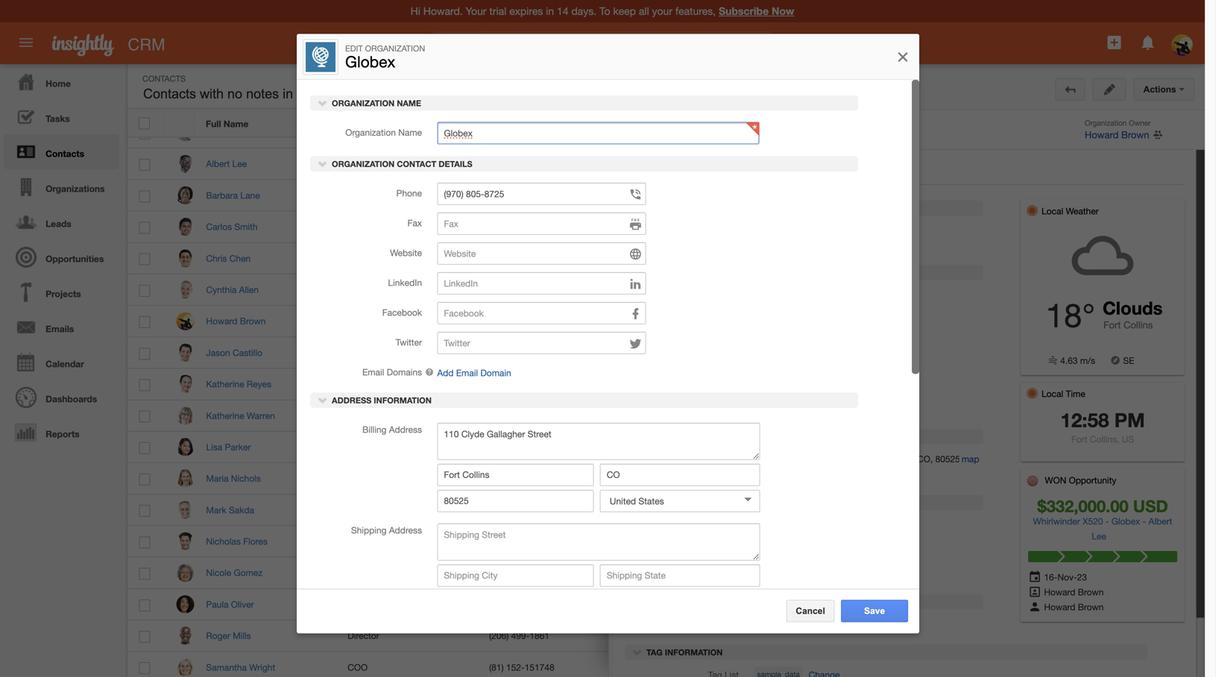 Task type: locate. For each thing, give the bounding box(es) containing it.
follow image for katherine warren
[[914, 409, 928, 424]]

no
[[1002, 300, 1014, 310]]

domains inside globex dialog
[[387, 367, 422, 378]]

1 vertical spatial facility
[[348, 536, 376, 547]]

2 chevron down image from the top
[[318, 395, 328, 405]]

jcastillo@jakubowski.com cell
[[620, 338, 761, 369]]

katherine for katherine reyes
[[206, 379, 244, 389]]

twitter down 'facebook'
[[396, 337, 422, 348]]

0 vertical spatial collins,
[[1091, 434, 1120, 445]]

1 vertical spatial lee
[[1092, 531, 1107, 542]]

title
[[347, 119, 366, 129]]

0 horizontal spatial 23
[[788, 539, 797, 550]]

23 for import
[[1033, 236, 1043, 246]]

1 property manager cell from the top
[[336, 243, 478, 275]]

chris chen link
[[206, 253, 258, 264]]

nicholas
[[206, 536, 241, 547]]

14 row from the top
[[128, 558, 977, 589]]

2 facility manager cell from the top
[[336, 526, 478, 558]]

and up imports
[[1068, 195, 1084, 206]]

0 horizontal spatial organization contact details
[[330, 159, 473, 169]]

1 vertical spatial organization contact details
[[645, 268, 788, 277]]

nicole gomez
[[206, 568, 263, 578]]

facility manager for lee
[[348, 159, 414, 169]]

16- right actual close date image
[[1045, 572, 1058, 583]]

reyes
[[247, 379, 272, 389]]

property manager cell up 'facebook'
[[336, 275, 478, 306]]

text field image down website field icon at the right
[[629, 277, 643, 292]]

1 facility from the top
[[348, 159, 376, 169]]

1 change link from the top
[[755, 402, 790, 417]]

nicholas flores link
[[206, 536, 275, 547]]

0 vertical spatial domains
[[387, 367, 422, 378]]

0 vertical spatial email domains
[[363, 367, 422, 378]]

1 horizontal spatial nov-
[[1013, 236, 1033, 246]]

organization name down 'blane@jakubowski.com'
[[645, 204, 736, 213]]

domains up address information at the bottom left of the page
[[387, 367, 422, 378]]

(334) 909-1658 cell
[[478, 495, 620, 526]]

organization inside the edit organization globex
[[365, 44, 425, 53]]

blane@jakubowski.com
[[631, 190, 725, 201]]

4 row from the top
[[128, 180, 977, 212]]

notes for import contacts and notes
[[1086, 175, 1110, 185]]

lee inside 'row'
[[232, 159, 247, 169]]

facility manager
[[348, 159, 414, 169], [348, 536, 414, 547]]

leads
[[46, 219, 71, 229]]

property manager cell up linkedin
[[336, 243, 478, 275]]

1 vertical spatial organization name
[[346, 127, 422, 138]]

0 horizontal spatial billing address
[[363, 424, 422, 435]]

information for tag information
[[665, 648, 723, 658]]

row containing full name
[[128, 110, 977, 138]]

phone field image up website field icon at the right
[[629, 217, 643, 232]]

phone inside globex dialog
[[397, 188, 422, 199]]

1 katherine from the top
[[206, 379, 244, 389]]

katherine inside katherine warren row
[[206, 411, 244, 421]]

property manager for (497)
[[348, 253, 420, 264]]

0 vertical spatial chevron down image
[[318, 98, 328, 108]]

23 right actual close date image
[[1078, 572, 1088, 583]]

555-
[[512, 473, 530, 484]]

allen
[[239, 285, 259, 295]]

row containing nicole gomez
[[128, 558, 977, 589]]

lee down x520
[[1092, 531, 1107, 542]]

maria
[[206, 473, 229, 484]]

import down imports
[[1045, 236, 1072, 246]]

nicole
[[206, 568, 231, 578]]

manager for lee
[[378, 159, 414, 169]]

1 phone field image from the top
[[629, 187, 643, 202]]

details
[[439, 159, 473, 169], [634, 165, 664, 175], [754, 268, 788, 277]]

None checkbox
[[139, 117, 150, 129], [139, 159, 150, 171], [139, 190, 150, 202], [139, 222, 150, 234], [139, 285, 150, 297], [139, 316, 150, 328], [139, 379, 150, 391], [139, 442, 150, 454], [139, 537, 150, 549], [139, 568, 150, 580], [139, 117, 150, 129], [139, 159, 150, 171], [139, 190, 150, 202], [139, 222, 150, 234], [139, 285, 150, 297], [139, 316, 150, 328], [139, 379, 150, 391], [139, 442, 150, 454], [139, 537, 150, 549], [139, 568, 150, 580]]

contact right new
[[1110, 81, 1143, 91]]

email domains down jcastillo@jakubowski.com cell
[[680, 404, 739, 414]]

albert down aaron
[[206, 159, 230, 169]]

navigation
[[0, 64, 119, 450]]

property manager cell for (497) 889-1015
[[336, 243, 478, 275]]

sample_data inside paula oliver row
[[776, 601, 818, 609]]

1 horizontal spatial globex
[[663, 83, 713, 101]]

6 row from the top
[[128, 243, 977, 275]]

globex inside the edit organization globex
[[345, 53, 396, 71]]

remember
[[699, 520, 739, 531]]

1 horizontal spatial albert
[[1149, 516, 1173, 527]]

1 vertical spatial 23
[[788, 539, 797, 550]]

albert right x520
[[1149, 516, 1173, 527]]

notes up imports
[[1086, 195, 1110, 206]]

LinkedIn text field
[[437, 272, 646, 295]]

nov- inside the '16-nov-23 1:35 pm date of next activity date of last activity'
[[768, 539, 788, 550]]

facility manager down shipping address
[[348, 536, 414, 547]]

909-
[[512, 505, 530, 515]]

1 facility manager cell from the top
[[336, 149, 478, 180]]

0 vertical spatial organization name
[[330, 99, 422, 108]]

facility manager down cmo
[[348, 159, 414, 169]]

row group containing aaron lang
[[128, 117, 977, 677]]

Billing State text field
[[600, 464, 761, 486]]

1 vertical spatial information
[[700, 498, 758, 508]]

1 horizontal spatial fort
[[1072, 434, 1088, 445]]

billing address down address information at the bottom left of the page
[[363, 424, 422, 435]]

brown inside 'row'
[[240, 316, 266, 327]]

1 property from the top
[[348, 253, 382, 264]]

1 vertical spatial property manager
[[348, 285, 420, 295]]

opportunity
[[1070, 475, 1117, 486]]

row group
[[128, 117, 977, 677]]

ngomez@cyberdyne.com cell
[[620, 558, 761, 589]]

follow image for katherine reyes
[[914, 378, 928, 392]]

fort inside 12:58 pm fort collins, us
[[1072, 434, 1088, 445]]

2 property manager from the top
[[348, 285, 420, 295]]

4.63 m/s
[[1061, 356, 1096, 366]]

activity link
[[727, 161, 776, 184]]

(34) 622050858 cell
[[478, 369, 620, 400]]

4 follow image from the top
[[914, 409, 928, 424]]

chevron down image for organization name
[[318, 98, 328, 108]]

0 horizontal spatial 16-
[[755, 539, 768, 550]]

0 horizontal spatial email domains
[[363, 367, 422, 378]]

contacts up organizations link
[[46, 148, 84, 159]]

1 vertical spatial chevron down image
[[318, 395, 328, 405]]

cell
[[478, 117, 620, 149], [620, 117, 761, 149], [761, 117, 903, 149], [940, 117, 977, 149], [478, 149, 620, 180], [620, 149, 761, 180], [940, 149, 977, 180], [336, 180, 478, 212], [761, 180, 903, 212], [336, 212, 478, 243], [478, 212, 620, 243], [761, 212, 903, 243], [940, 212, 977, 243], [761, 243, 903, 275], [761, 275, 903, 306], [336, 306, 478, 338], [478, 306, 620, 338], [761, 306, 903, 338], [940, 306, 977, 338], [336, 338, 478, 369], [761, 338, 903, 369], [940, 338, 977, 369], [336, 369, 478, 400], [620, 369, 761, 400], [940, 369, 977, 400], [336, 400, 478, 432], [478, 400, 620, 432], [620, 400, 761, 432], [761, 400, 903, 432], [940, 400, 977, 432], [336, 432, 478, 463], [478, 432, 620, 463], [620, 432, 761, 463], [761, 432, 903, 463], [336, 463, 478, 495], [620, 463, 761, 495], [761, 463, 903, 495], [940, 463, 977, 495], [336, 495, 478, 526], [761, 495, 903, 526], [620, 526, 761, 558], [761, 526, 903, 558], [940, 526, 977, 558], [336, 558, 478, 589], [761, 558, 903, 589], [940, 558, 977, 589], [336, 589, 478, 621], [478, 589, 620, 621], [620, 589, 761, 621]]

lang
[[232, 127, 252, 138]]

row containing albert lee
[[128, 149, 977, 180]]

2 horizontal spatial globex
[[1112, 516, 1141, 527]]

18° clouds fort collins
[[1046, 296, 1163, 335]]

follow image inside katherine warren row
[[914, 409, 928, 424]]

pm right 1:35
[[820, 539, 833, 550]]

1 horizontal spatial column header
[[939, 110, 977, 138]]

1 follow image from the top
[[914, 126, 928, 140]]

1 horizontal spatial website
[[740, 119, 767, 127]]

local for local time
[[1042, 389, 1064, 399]]

email domains inside globex dialog
[[363, 367, 422, 378]]

0 vertical spatial fort
[[1104, 319, 1122, 331]]

chevron down image left address information at the bottom left of the page
[[318, 395, 328, 405]]

change for dates to remember
[[759, 520, 790, 531]]

globex right x520
[[1112, 516, 1141, 527]]

chrisochen@kinggroup.com cell
[[620, 243, 761, 275]]

622050858
[[507, 379, 551, 389]]

2 vertical spatial 16-
[[1045, 572, 1058, 583]]

110
[[755, 454, 769, 464]]

152-
[[507, 662, 525, 673]]

change up the '16-nov-23 1:35 pm date of next activity date of last activity'
[[759, 520, 790, 531]]

lee
[[232, 159, 247, 169], [1092, 531, 1107, 542]]

facility manager cell
[[336, 149, 478, 180], [336, 526, 478, 558]]

contact down 16-nov-23 import link
[[987, 254, 1027, 264]]

phone field image down the details link
[[629, 187, 643, 202]]

0 vertical spatial facility
[[348, 159, 376, 169]]

organization contact details
[[330, 159, 473, 169], [645, 268, 788, 277]]

7 row from the top
[[128, 275, 977, 306]]

calendar
[[46, 359, 84, 369]]

1 horizontal spatial 16-
[[1000, 236, 1013, 246]]

no tags
[[1002, 300, 1035, 310]]

1 horizontal spatial lee
[[1092, 531, 1107, 542]]

nov- right actual close date image
[[1058, 572, 1078, 583]]

full
[[206, 119, 221, 129]]

contacts down crm
[[143, 74, 186, 84]]

domains for $332,000.00 usd
[[704, 404, 739, 414]]

2 vertical spatial 23
[[1078, 572, 1088, 583]]

1 horizontal spatial billing
[[680, 454, 704, 464]]

sakda
[[229, 505, 254, 515]]

pm up "us" on the bottom right
[[1115, 408, 1146, 432]]

save
[[865, 606, 886, 616]]

director cell
[[336, 621, 478, 652]]

1 vertical spatial change
[[759, 520, 790, 531]]

export contacts and notes link
[[987, 195, 1110, 206]]

1 horizontal spatial phone
[[489, 119, 516, 129]]

contacts inside contacts link
[[46, 148, 84, 159]]

billing address for $332,000.00
[[680, 454, 739, 464]]

nov- left 1:35
[[768, 539, 788, 550]]

website down record permissions image
[[740, 119, 767, 127]]

information inside globex dialog
[[374, 396, 432, 405]]

16 row from the top
[[128, 652, 977, 677]]

change up clyde
[[759, 404, 790, 414]]

0 vertical spatial change
[[759, 404, 790, 414]]

billing inside globex dialog
[[363, 424, 387, 435]]

1 notes from the top
[[1086, 175, 1110, 185]]

marksakda@ocair.com cell
[[620, 495, 761, 526]]

1 vertical spatial property
[[348, 285, 382, 295]]

2 text field image from the top
[[629, 337, 643, 352]]

howard right opportunity owner icon
[[1045, 602, 1076, 613]]

activity right next
[[710, 556, 739, 566]]

follow image
[[717, 85, 731, 99], [914, 189, 928, 203], [914, 221, 928, 235], [914, 252, 928, 266], [914, 284, 928, 298], [914, 315, 928, 329], [914, 378, 928, 392], [914, 441, 928, 455], [914, 472, 928, 487], [914, 535, 928, 550], [914, 661, 928, 676]]

date
[[657, 556, 676, 566], [659, 572, 678, 583]]

sample_data
[[1005, 279, 1048, 288], [776, 601, 818, 609], [776, 632, 818, 641], [776, 664, 818, 672]]

(497) 889-1015 cell
[[478, 243, 620, 275]]

export
[[1000, 195, 1026, 206]]

united
[[966, 454, 992, 464]]

2 row from the top
[[128, 117, 977, 149]]

Shipping Street text field
[[437, 524, 761, 561]]

2 vertical spatial globex
[[1112, 516, 1141, 527]]

carlossmith@warbucks.com
[[631, 222, 743, 232]]

2 facility manager from the top
[[348, 536, 414, 547]]

paula oliver row
[[128, 589, 977, 621]]

0 horizontal spatial domains
[[387, 367, 422, 378]]

0 vertical spatial local
[[1042, 206, 1064, 216]]

follow image inside paula oliver row
[[914, 598, 928, 613]]

0 vertical spatial facility manager
[[348, 159, 414, 169]]

rogeramills@warbucks.com cell
[[620, 621, 761, 652]]

katherine up lisa parker
[[206, 411, 244, 421]]

2 horizontal spatial 16-
[[1045, 572, 1058, 583]]

0 horizontal spatial fort
[[867, 454, 883, 464]]

1 vertical spatial billing
[[680, 454, 704, 464]]

0 horizontal spatial billing
[[363, 424, 387, 435]]

follow image for mark sakda
[[914, 504, 928, 518]]

activity right last
[[710, 572, 739, 583]]

notes
[[246, 86, 279, 101]]

(562) 428-0032 cell
[[478, 338, 620, 369]]

1 vertical spatial nov-
[[768, 539, 788, 550]]

(714) 324-9472
[[489, 568, 550, 578]]

phone up fax
[[397, 188, 422, 199]]

Fax text field
[[437, 213, 646, 235]]

contacts for contacts contacts with no notes in the last 7 days
[[143, 86, 196, 101]]

2 horizontal spatial nov-
[[1058, 572, 1078, 583]]

369-
[[512, 285, 530, 295]]

billing up the additional information
[[680, 454, 704, 464]]

collins
[[1124, 319, 1154, 331]]

howard down 16-nov-23
[[1045, 587, 1076, 598]]

export contacts and notes
[[998, 195, 1110, 206]]

1 local from the top
[[1042, 206, 1064, 216]]

email inside 'row'
[[630, 119, 654, 129]]

collins, left "us" on the bottom right
[[1091, 434, 1120, 445]]

2 change link from the top
[[755, 518, 790, 533]]

blane@jakubowski.com cell
[[620, 180, 761, 212]]

activity left "news"
[[737, 166, 766, 176]]

2 vertical spatial fort
[[867, 454, 883, 464]]

import up the export
[[1000, 175, 1026, 185]]

fort right street,
[[867, 454, 883, 464]]

1861
[[530, 631, 550, 641]]

show sidebar image
[[1044, 81, 1054, 91]]

1 facility manager from the top
[[348, 159, 414, 169]]

3 row from the top
[[128, 149, 977, 180]]

0 horizontal spatial nov-
[[768, 539, 788, 550]]

2 facility from the top
[[348, 536, 376, 547]]

reports link
[[4, 415, 119, 450]]

0 vertical spatial howard brown
[[206, 316, 266, 327]]

1 horizontal spatial organization contact details
[[645, 268, 788, 277]]

paula oliver link
[[206, 599, 262, 610]]

nov- for import
[[1013, 236, 1033, 246]]

16- left 1:35
[[755, 539, 768, 550]]

10 row from the top
[[128, 369, 977, 400]]

text field image
[[629, 277, 643, 292], [629, 337, 643, 352]]

15 row from the top
[[128, 621, 977, 652]]

follow image for samantha wright
[[914, 661, 928, 676]]

facility for nicholas flores
[[348, 536, 376, 547]]

row
[[128, 110, 977, 138], [128, 117, 977, 149], [128, 149, 977, 180], [128, 180, 977, 212], [128, 212, 977, 243], [128, 243, 977, 275], [128, 275, 977, 306], [128, 306, 977, 338], [128, 338, 977, 369], [128, 369, 977, 400], [128, 463, 977, 495], [128, 495, 977, 526], [128, 526, 977, 558], [128, 558, 977, 589], [128, 621, 977, 652], [128, 652, 977, 677]]

follow image for barbara lane
[[914, 189, 928, 203]]

2 - from the left
[[1143, 516, 1147, 527]]

2 horizontal spatial 23
[[1078, 572, 1088, 583]]

fort left collins
[[1104, 319, 1122, 331]]

manager up 'facebook'
[[384, 285, 420, 295]]

(206) 499-1861
[[489, 631, 550, 641]]

16- for 1:35
[[755, 539, 768, 550]]

ben.nelson1980@gmail.com
[[631, 316, 744, 327]]

billing address up the additional information
[[680, 454, 739, 464]]

2 phone field image from the top
[[629, 217, 643, 232]]

contact tags
[[987, 254, 1050, 264]]

howard brown link down owner
[[1085, 129, 1150, 141]]

contacts up your recent imports on the right of page
[[1029, 195, 1065, 206]]

fort down "12:58"
[[1072, 434, 1088, 445]]

albert
[[206, 159, 230, 169], [1149, 516, 1173, 527]]

facility down cmo
[[348, 159, 376, 169]]

organization down cmo
[[332, 159, 395, 169]]

0 horizontal spatial albert
[[206, 159, 230, 169]]

phone down organization image
[[625, 119, 647, 127]]

follow image for chris chen
[[914, 252, 928, 266]]

domains for edit organization
[[387, 367, 422, 378]]

contacts with no notes in the last 7 days button
[[140, 83, 387, 105]]

1 horizontal spatial collins,
[[1091, 434, 1120, 445]]

chevron down image
[[318, 98, 328, 108], [318, 395, 328, 405]]

0 horizontal spatial column header
[[165, 110, 195, 138]]

katherine warren link
[[206, 411, 283, 421]]

property manager cell
[[336, 243, 478, 275], [336, 275, 478, 306]]

Organization Name text field
[[437, 122, 760, 144]]

organization left owner
[[1085, 119, 1127, 127]]

0 horizontal spatial lee
[[232, 159, 247, 169]]

samantha
[[206, 662, 247, 673]]

2 change from the top
[[759, 520, 790, 531]]

(714) 324-9472 cell
[[478, 558, 620, 589]]

text field image down text field image at the top right
[[629, 337, 643, 352]]

5 follow image from the top
[[914, 504, 928, 518]]

lee inside '$332,000.00 usd whirlwinder x520 - globex - albert lee'
[[1092, 531, 1107, 542]]

0 horizontal spatial details
[[439, 159, 473, 169]]

samantha wright link
[[206, 662, 283, 673]]

1 vertical spatial import
[[1045, 236, 1072, 246]]

1 property manager from the top
[[348, 253, 420, 264]]

16- up contact tags at the right top of the page
[[1000, 236, 1013, 246]]

emails
[[46, 324, 74, 334]]

manager down cmo cell
[[378, 159, 414, 169]]

manager down shipping address
[[378, 536, 414, 547]]

0 vertical spatial twitter
[[396, 337, 422, 348]]

2 vertical spatial nov-
[[1058, 572, 1078, 583]]

cynthia allen
[[206, 285, 259, 295]]

collins, left the 'co,'
[[886, 454, 915, 464]]

contacts left the with
[[143, 86, 196, 101]]

email down organization image
[[630, 119, 654, 129]]

16-nov-23
[[1042, 572, 1088, 583]]

and up export contacts and notes
[[1067, 175, 1084, 185]]

1 row from the top
[[128, 110, 977, 138]]

pm inside 12:58 pm fort collins, us
[[1115, 408, 1146, 432]]

coo cell
[[336, 652, 478, 677]]

follow image
[[914, 126, 928, 140], [914, 158, 928, 172], [914, 347, 928, 361], [914, 409, 928, 424], [914, 504, 928, 518], [914, 567, 928, 581], [914, 598, 928, 613], [914, 630, 928, 644]]

Twitter text field
[[437, 332, 646, 355]]

1 vertical spatial and
[[1068, 195, 1084, 206]]

0 vertical spatial notes
[[1086, 175, 1110, 185]]

twitter for edit organization
[[396, 337, 422, 348]]

property manager up 'facebook'
[[348, 285, 420, 295]]

0 vertical spatial billing
[[363, 424, 387, 435]]

row containing samantha wright
[[128, 652, 977, 677]]

13 row from the top
[[128, 526, 977, 558]]

domains
[[387, 367, 422, 378], [704, 404, 739, 414]]

website up linkedin
[[390, 248, 422, 258]]

0 horizontal spatial howard brown link
[[206, 316, 273, 327]]

email domains for $332,000.00
[[680, 404, 739, 414]]

contact
[[1110, 81, 1143, 91], [397, 159, 437, 169], [987, 254, 1027, 264], [712, 268, 751, 277]]

follow image inside lisa parker row
[[914, 441, 928, 455]]

website inside globex dialog
[[390, 248, 422, 258]]

2 local from the top
[[1042, 389, 1064, 399]]

2 horizontal spatial fort
[[1104, 319, 1122, 331]]

1 vertical spatial albert
[[1149, 516, 1173, 527]]

row containing jason castillo
[[128, 338, 977, 369]]

follow image for carlos smith
[[914, 221, 928, 235]]

twitter inside globex dialog
[[396, 337, 422, 348]]

1 horizontal spatial import
[[1045, 236, 1072, 246]]

refresh list image
[[924, 81, 938, 91]]

edit
[[345, 44, 363, 53]]

barbara
[[206, 190, 238, 201]]

5 row from the top
[[128, 212, 977, 243]]

facility manager cell for lee
[[336, 149, 478, 180]]

row containing howard brown
[[128, 306, 977, 338]]

name
[[397, 99, 422, 108], [224, 119, 249, 129], [399, 127, 422, 138], [712, 204, 736, 213]]

information for address information
[[374, 396, 432, 405]]

imports
[[1049, 214, 1087, 224]]

1 change from the top
[[759, 404, 790, 414]]

23 for 1:35
[[788, 539, 797, 550]]

$332,000.00 usd whirlwinder x520 - globex - albert lee
[[1034, 497, 1173, 542]]

lisa parker row
[[128, 432, 977, 463]]

1 vertical spatial fort
[[1072, 434, 1088, 445]]

email domains up address information at the bottom left of the page
[[363, 367, 422, 378]]

fort for 18°
[[1104, 319, 1122, 331]]

billing address inside globex dialog
[[363, 424, 422, 435]]

chevron down image right the at the top left of the page
[[318, 98, 328, 108]]

row containing cynthia allen
[[128, 275, 977, 306]]

property for chen
[[348, 253, 382, 264]]

change link up 110
[[755, 402, 790, 417]]

property manager for (347)
[[348, 285, 420, 295]]

sample_data for paula oliver
[[776, 601, 818, 609]]

organization left record permissions image
[[663, 74, 723, 84]]

billing down address information at the bottom left of the page
[[363, 424, 387, 435]]

2 property from the top
[[348, 285, 382, 295]]

1 horizontal spatial howard brown link
[[1085, 129, 1150, 141]]

1 horizontal spatial pm
[[1115, 408, 1146, 432]]

date up ngomez@cyberdyne.com
[[657, 556, 676, 566]]

facility manager for flores
[[348, 536, 414, 547]]

(419)
[[489, 190, 509, 201]]

1 vertical spatial facility manager
[[348, 536, 414, 547]]

calendar link
[[4, 345, 119, 380]]

lee down the lang
[[232, 159, 247, 169]]

0 vertical spatial facility manager cell
[[336, 149, 478, 180]]

organization name down days
[[346, 127, 422, 138]]

12 row from the top
[[128, 495, 977, 526]]

brown inside organization owner howard brown
[[1122, 129, 1150, 141]]

barbara lane link
[[206, 190, 268, 201]]

contact inside new contact link
[[1110, 81, 1143, 91]]

email domains for edit
[[363, 367, 422, 378]]

23 up tags
[[1033, 236, 1043, 246]]

1 vertical spatial phone field image
[[629, 217, 643, 232]]

of up ngomez@cyberdyne.com
[[679, 556, 686, 566]]

2 vertical spatial activity
[[710, 572, 739, 583]]

1 horizontal spatial billing address
[[680, 454, 739, 464]]

0 horizontal spatial collins,
[[886, 454, 915, 464]]

2 vertical spatial howard brown
[[1042, 602, 1104, 613]]

23 inside the '16-nov-23 1:35 pm date of next activity date of last activity'
[[788, 539, 797, 550]]

phone up '(419)'
[[489, 119, 516, 129]]

howard brown for responsible user image
[[1042, 587, 1104, 598]]

manager for flores
[[378, 536, 414, 547]]

organizations
[[46, 184, 105, 194]]

cancel button
[[787, 600, 835, 623]]

organization image
[[623, 72, 653, 102]]

dates
[[662, 520, 686, 531]]

2 katherine from the top
[[206, 411, 244, 421]]

7 follow image from the top
[[914, 598, 928, 613]]

0 horizontal spatial website
[[390, 248, 422, 258]]

with
[[200, 86, 224, 101]]

website field image
[[629, 247, 643, 262]]

column header
[[165, 110, 195, 138], [939, 110, 977, 138]]

navigation containing home
[[0, 64, 119, 450]]

1 vertical spatial date
[[659, 572, 678, 583]]

1 vertical spatial billing address
[[680, 454, 739, 464]]

8 follow image from the top
[[914, 630, 928, 644]]

katherine warren row
[[128, 400, 977, 432]]

3 follow image from the top
[[914, 347, 928, 361]]

2 horizontal spatial phone
[[625, 119, 647, 127]]

8 row from the top
[[128, 306, 977, 338]]

16- inside the '16-nov-23 1:35 pm date of next activity date of last activity'
[[755, 539, 768, 550]]

Shipping State text field
[[600, 565, 761, 587]]

None checkbox
[[139, 128, 150, 139], [139, 253, 150, 265], [139, 348, 150, 360], [139, 411, 150, 423], [139, 474, 150, 486], [139, 505, 150, 517], [139, 600, 150, 612], [139, 631, 150, 643], [139, 663, 150, 675], [139, 128, 150, 139], [139, 253, 150, 265], [139, 348, 150, 360], [139, 411, 150, 423], [139, 474, 150, 486], [139, 505, 150, 517], [139, 600, 150, 612], [139, 631, 150, 643], [139, 663, 150, 675]]

globex up days
[[345, 53, 396, 71]]

cmo cell
[[336, 117, 478, 149]]

contacts
[[143, 74, 186, 84], [143, 86, 196, 101], [46, 148, 84, 159], [1029, 175, 1065, 185], [1029, 195, 1065, 206]]

11 row from the top
[[128, 463, 977, 495]]

row containing carlos smith
[[128, 212, 977, 243]]

1 horizontal spatial 23
[[1033, 236, 1043, 246]]

the
[[297, 86, 316, 101]]

contacts up export contacts and notes link
[[1029, 175, 1065, 185]]

contact down cmo cell
[[397, 159, 437, 169]]

contact inside globex dialog
[[397, 159, 437, 169]]

0 vertical spatial lee
[[232, 159, 247, 169]]

import contacts and notes
[[998, 175, 1110, 185]]

1 chevron down image from the top
[[318, 98, 328, 108]]

phone field image
[[629, 187, 643, 202], [629, 217, 643, 232]]

nov- up contact tags at the right top of the page
[[1013, 236, 1033, 246]]

0 vertical spatial 23
[[1033, 236, 1043, 246]]

mills
[[233, 631, 251, 641]]

time
[[1066, 389, 1086, 399]]

0 vertical spatial howard brown link
[[1085, 129, 1150, 141]]

lisa parker
[[206, 442, 251, 452]]

twitter down jcastillo@jakubowski.com cell
[[713, 385, 739, 395]]

responsible user image
[[1029, 587, 1042, 598]]

katherine down 'jason'
[[206, 379, 244, 389]]

0 horizontal spatial -
[[1106, 516, 1110, 527]]

chevron down image for address information
[[318, 395, 328, 405]]

maria nichols link
[[206, 473, 268, 484]]

manager up linkedin
[[384, 253, 420, 264]]

2 property manager cell from the top
[[336, 275, 478, 306]]

0 vertical spatial and
[[1067, 175, 1084, 185]]

organization contact details down cmo cell
[[330, 159, 473, 169]]

0 horizontal spatial globex
[[345, 53, 396, 71]]

additional information
[[645, 498, 758, 508]]

4.63
[[1061, 356, 1078, 366]]

howard brown link up jason castillo link
[[206, 316, 273, 327]]

2 follow image from the top
[[914, 158, 928, 172]]

2 vertical spatial organization name
[[645, 204, 736, 213]]

9 row from the top
[[128, 338, 977, 369]]

recycle
[[1002, 95, 1041, 105]]

(347) 369-5259 cell
[[478, 275, 620, 306]]

0 vertical spatial globex
[[345, 53, 396, 71]]

howard inside organization owner howard brown
[[1085, 129, 1119, 141]]

organization contact details inside globex dialog
[[330, 159, 473, 169]]

1 vertical spatial change link
[[755, 518, 790, 533]]

16- for import
[[1000, 236, 1013, 246]]

6 follow image from the top
[[914, 567, 928, 581]]

row containing maria nichols
[[128, 463, 977, 495]]

1 vertical spatial local
[[1042, 389, 1064, 399]]

property for allen
[[348, 285, 382, 295]]

1 text field image from the top
[[629, 277, 643, 292]]

1 vertical spatial text field image
[[629, 337, 643, 352]]

23 left 1:35
[[788, 539, 797, 550]]

1 vertical spatial howard brown link
[[206, 316, 273, 327]]

katherine inside 'row'
[[206, 379, 244, 389]]

follow image for cynthia allen
[[914, 284, 928, 298]]

0 vertical spatial text field image
[[629, 277, 643, 292]]

howard down cynthia
[[206, 316, 238, 327]]

organization contact details down chrisochen@kinggroup.com
[[645, 268, 788, 277]]

globex right organization image
[[663, 83, 713, 101]]

change link up the '16-nov-23 1:35 pm date of next activity date of last activity'
[[755, 518, 790, 533]]

follow image for roger mills
[[914, 630, 928, 644]]

organization right edit
[[365, 44, 425, 53]]

domain
[[481, 368, 512, 378]]

opportunity image
[[1027, 475, 1039, 487]]

column header left smartmerge
[[939, 110, 977, 138]]

date left last
[[659, 572, 678, 583]]

facility down shipping
[[348, 536, 376, 547]]

organization name
[[330, 99, 422, 108], [346, 127, 422, 138], [645, 204, 736, 213]]

1 vertical spatial notes
[[1086, 195, 1110, 206]]

fort inside 18° clouds fort collins
[[1104, 319, 1122, 331]]

2 notes from the top
[[1086, 195, 1110, 206]]

chris chen
[[206, 253, 251, 264]]



Task type: describe. For each thing, give the bounding box(es) containing it.
gallagher
[[797, 454, 836, 464]]

name inside 'row'
[[224, 119, 249, 129]]

linkedin
[[388, 278, 422, 288]]

follow image for lisa parker
[[914, 441, 928, 455]]

notes for export contacts and notes
[[1086, 195, 1110, 206]]

your
[[987, 214, 1011, 224]]

smartmerge contacts
[[987, 113, 1094, 122]]

ben.nelson1980@gmail.com cell
[[620, 306, 761, 338]]

Billing Street text field
[[437, 423, 761, 460]]

(44) 207-123-4567
[[489, 536, 563, 547]]

Billing Postal code text field
[[437, 490, 594, 512]]

follow image for maria nichols
[[914, 472, 928, 487]]

close image
[[896, 48, 911, 66]]

pm inside the '16-nov-23 1:35 pm date of next activity date of last activity'
[[820, 539, 833, 550]]

chevron down image
[[318, 159, 328, 169]]

globex dialog
[[297, 34, 920, 677]]

row containing chris chen
[[128, 243, 977, 275]]

globex inside '$332,000.00 usd whirlwinder x520 - globex - albert lee'
[[1112, 516, 1141, 527]]

Shipping City text field
[[437, 565, 594, 587]]

Website text field
[[437, 243, 646, 265]]

row containing roger mills
[[128, 621, 977, 652]]

usd
[[1134, 497, 1169, 516]]

2 column header from the left
[[939, 110, 977, 138]]

manager for allen
[[384, 285, 420, 295]]

change link for dates to remember
[[755, 518, 790, 533]]

row containing barbara lane
[[128, 180, 977, 212]]

carlossmith@warbucks.com cell
[[620, 212, 761, 243]]

howard brown for opportunity owner icon
[[1042, 602, 1104, 613]]

notifications image
[[1140, 34, 1158, 51]]

fax
[[408, 218, 422, 228]]

email up address information at the bottom left of the page
[[363, 367, 384, 378]]

(44) 207-123-4567 cell
[[478, 526, 620, 558]]

barbara lane
[[206, 190, 260, 201]]

(347) 369-5259
[[489, 285, 550, 295]]

manager for chen
[[384, 253, 420, 264]]

property manager cell for (347) 369-5259
[[336, 275, 478, 306]]

to
[[688, 520, 696, 531]]

(714)
[[489, 568, 509, 578]]

samright@nakatomi.com cell
[[620, 652, 761, 677]]

lisa
[[206, 442, 222, 452]]

weather
[[1066, 206, 1099, 216]]

0 vertical spatial date
[[657, 556, 676, 566]]

16-nov-23 1:35 pm date of next activity date of last activity
[[657, 539, 833, 583]]

contacts for import contacts and notes
[[1029, 175, 1065, 185]]

add email domain
[[437, 368, 512, 378]]

gomez
[[234, 568, 263, 578]]

nicole gomez link
[[206, 568, 270, 578]]

Search this list... text field
[[739, 75, 906, 97]]

jcastillo@jakubowski.com
[[631, 348, 733, 358]]

carlos smith link
[[206, 222, 265, 232]]

(206) 499-1861 cell
[[478, 621, 620, 652]]

contact down chrisochen@kinggroup.com
[[712, 268, 751, 277]]

callen@ocair.com cell
[[620, 275, 761, 306]]

1 horizontal spatial details
[[634, 165, 664, 175]]

Phone text field
[[437, 183, 646, 205]]

lane
[[241, 190, 260, 201]]

new contact
[[1089, 81, 1143, 91]]

information for additional information
[[700, 498, 758, 508]]

contacts contacts with no notes in the last 7 days
[[143, 74, 387, 101]]

organization owner howard brown
[[1085, 119, 1152, 141]]

row containing mark sakda
[[128, 495, 977, 526]]

sample_data for roger mills
[[776, 632, 818, 641]]

roger mills link
[[206, 631, 259, 641]]

1 vertical spatial of
[[680, 572, 688, 583]]

phone field image for phone
[[629, 187, 643, 202]]

add
[[437, 368, 454, 378]]

and for export contacts and notes
[[1068, 195, 1084, 206]]

map
[[962, 454, 980, 464]]

billing for $332,000.00
[[680, 454, 704, 464]]

sample_data link
[[1002, 276, 1051, 292]]

row containing aaron lang
[[128, 117, 977, 149]]

clouds
[[1103, 297, 1163, 319]]

billing for edit
[[363, 424, 387, 435]]

(202) 555-0153 cell
[[478, 463, 620, 495]]

smartmerge
[[987, 113, 1046, 122]]

home link
[[4, 64, 119, 99]]

Search all data.... text field
[[478, 31, 772, 58]]

(497)
[[489, 253, 509, 264]]

889-
[[512, 253, 530, 264]]

facility for albert lee
[[348, 159, 376, 169]]

fort for 12:58
[[1072, 434, 1088, 445]]

follow image for aaron lang
[[914, 126, 928, 140]]

(34) 622050858
[[489, 379, 551, 389]]

176-
[[512, 190, 530, 201]]

dashboards link
[[4, 380, 119, 415]]

(206)
[[489, 631, 509, 641]]

follow image for albert lee
[[914, 158, 928, 172]]

jason castillo
[[206, 348, 262, 358]]

howard brown inside 'row'
[[206, 316, 266, 327]]

se
[[1124, 356, 1135, 366]]

follow image for jason castillo
[[914, 347, 928, 361]]

follow image for paula oliver
[[914, 598, 928, 613]]

phone field image for fax
[[629, 217, 643, 232]]

(419) 176-2116 cell
[[478, 180, 620, 212]]

1 vertical spatial globex
[[663, 83, 713, 101]]

1 vertical spatial collins,
[[886, 454, 915, 464]]

1 vertical spatial activity
[[710, 556, 739, 566]]

text field image
[[629, 307, 643, 322]]

albert inside 'row'
[[206, 159, 230, 169]]

billing address for edit
[[363, 424, 422, 435]]

0153
[[530, 473, 550, 484]]

opportunities
[[46, 254, 104, 264]]

smith
[[235, 222, 258, 232]]

text field image for linkedin
[[629, 277, 643, 292]]

0 vertical spatial import
[[1000, 175, 1026, 185]]

12:58
[[1061, 408, 1110, 432]]

in
[[283, 86, 293, 101]]

cynthia allen link
[[206, 285, 266, 295]]

details link
[[625, 161, 673, 182]]

contacts for export contacts and notes
[[1029, 195, 1065, 206]]

carlos
[[206, 222, 232, 232]]

no tags link
[[1002, 300, 1035, 310]]

albert inside '$332,000.00 usd whirlwinder x520 - globex - albert lee'
[[1149, 516, 1173, 527]]

projects
[[46, 289, 81, 299]]

states
[[995, 454, 1020, 464]]

Billing City text field
[[437, 464, 594, 486]]

warren
[[247, 411, 275, 421]]

howard inside 'row'
[[206, 316, 238, 327]]

organization inside organization owner howard brown
[[1085, 119, 1127, 127]]

2 horizontal spatial details
[[754, 268, 788, 277]]

subscribe
[[719, 5, 769, 17]]

0 vertical spatial activity
[[737, 166, 766, 176]]

email right add
[[456, 368, 478, 378]]

cancel
[[796, 606, 826, 616]]

katherine for katherine warren
[[206, 411, 244, 421]]

change for email domains
[[759, 404, 790, 414]]

row containing nicholas flores
[[128, 526, 977, 558]]

499-
[[512, 631, 530, 641]]

sample_data for samantha wright
[[776, 664, 818, 672]]

nichols
[[231, 473, 261, 484]]

add email domain link
[[437, 368, 512, 378]]

oliver
[[231, 599, 254, 610]]

email down jcastillo@jakubowski.com cell
[[680, 404, 702, 414]]

marksakda@ocair.com
[[631, 505, 721, 515]]

collins, inside 12:58 pm fort collins, us
[[1091, 434, 1120, 445]]

local weather
[[1042, 206, 1099, 216]]

callen@ocair.com
[[631, 285, 701, 295]]

new contact link
[[1079, 75, 1153, 97]]

albert lee
[[206, 159, 247, 169]]

follow image for howard brown
[[914, 315, 928, 329]]

324-
[[512, 568, 530, 578]]

actual close date image
[[1029, 572, 1042, 583]]

organization up title
[[332, 99, 395, 108]]

row containing katherine reyes
[[128, 369, 977, 400]]

1 column header from the left
[[165, 110, 195, 138]]

coo
[[348, 662, 368, 673]]

0 vertical spatial of
[[679, 556, 686, 566]]

text field image for twitter
[[629, 337, 643, 352]]

details inside globex dialog
[[439, 159, 473, 169]]

aaron
[[206, 127, 230, 138]]

facebook
[[382, 308, 422, 318]]

m/s
[[1081, 356, 1096, 366]]

wright
[[249, 662, 275, 673]]

record permissions image
[[736, 83, 749, 101]]

jason castillo link
[[206, 348, 270, 358]]

related link
[[675, 161, 725, 184]]

4567
[[543, 536, 563, 547]]

katherine reyes
[[206, 379, 272, 389]]

follow image for nicholas flores
[[914, 535, 928, 550]]

nov- for 1:35
[[768, 539, 788, 550]]

facility manager cell for flores
[[336, 526, 478, 558]]

aaron lang
[[206, 127, 252, 138]]

organization down 'blane@jakubowski.com'
[[647, 204, 710, 213]]

twitter for $332,000.00 usd
[[713, 385, 739, 395]]

ngomez@cyberdyne.com
[[631, 568, 732, 578]]

change link for email domains
[[755, 402, 790, 417]]

organization down chrisochen@kinggroup.com
[[647, 268, 710, 277]]

phone inside 'row'
[[489, 119, 516, 129]]

follow image for nicole gomez
[[914, 567, 928, 581]]

(202)
[[489, 473, 509, 484]]

1 - from the left
[[1106, 516, 1110, 527]]

mark
[[206, 505, 226, 515]]

1015
[[530, 253, 550, 264]]

local for local weather
[[1042, 206, 1064, 216]]

no
[[228, 86, 243, 101]]

and for import contacts and notes
[[1067, 175, 1084, 185]]

opportunity owner image
[[1029, 602, 1042, 613]]

Facebook text field
[[437, 302, 646, 325]]

(81) 152-151748 cell
[[478, 652, 620, 677]]

nicholas flores
[[206, 536, 268, 547]]

chen
[[230, 253, 251, 264]]

207-
[[507, 536, 525, 547]]

related
[[685, 166, 715, 176]]

organization down days
[[346, 127, 396, 138]]



Task type: vqa. For each thing, say whether or not it's contained in the screenshot.
$‎300,000.00 associated with Whirligig G990 - Clampett Oil and Gas, Singapore - Aaron Lang
no



